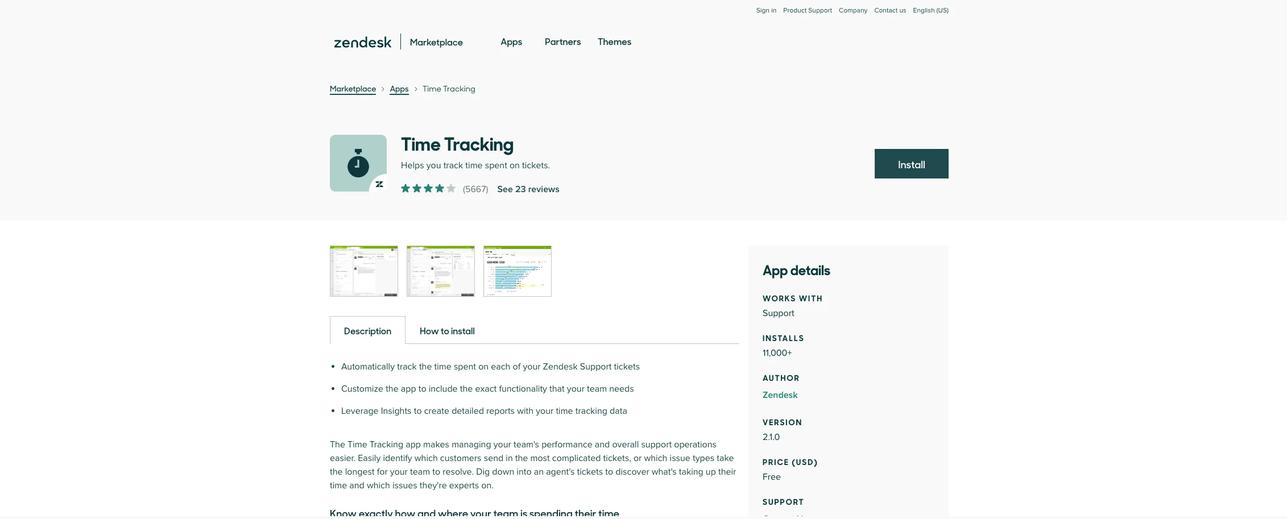 Task type: vqa. For each thing, say whether or not it's contained in the screenshot.
English (US) link
yes



Task type: locate. For each thing, give the bounding box(es) containing it.
track right you
[[444, 160, 463, 171]]

1 star fill image from the left
[[401, 184, 410, 193]]

1 horizontal spatial star fill image
[[447, 184, 456, 193]]

in up 'down'
[[506, 453, 513, 464]]

the
[[419, 361, 432, 373], [386, 384, 399, 395], [460, 384, 473, 395], [516, 453, 528, 464], [330, 467, 343, 478]]

1 horizontal spatial tickets
[[614, 361, 640, 373]]

customize
[[341, 384, 384, 395]]

to right how
[[441, 324, 449, 337]]

0 vertical spatial in
[[772, 6, 777, 15]]

to up they're
[[433, 467, 441, 478]]

installs
[[763, 332, 805, 344]]

on.
[[482, 480, 494, 492]]

1 vertical spatial team
[[410, 467, 430, 478]]

1 preview image of app image from the left
[[331, 246, 398, 297]]

0 vertical spatial tracking
[[443, 83, 476, 94]]

time tracking
[[423, 83, 476, 94]]

app
[[763, 259, 788, 279]]

time up include
[[435, 361, 452, 373]]

longest
[[345, 467, 375, 478]]

time up ( 5667 )
[[466, 160, 483, 171]]

most
[[531, 453, 550, 464]]

team
[[587, 384, 607, 395], [410, 467, 430, 478]]

time
[[423, 83, 442, 94], [401, 129, 441, 156], [348, 439, 367, 451]]

team inside the time tracking app makes managing your team's performance and overall support operations easier. easily identify which customers send in the most complicated tickets, or which issue types take the longest for your team to resolve. dig down into an agent's tickets to discover what's taking up their time and which issues they're experts on.
[[410, 467, 430, 478]]

track inside time tracking helps you track time spent on tickets.
[[444, 160, 463, 171]]

1 vertical spatial on
[[479, 361, 489, 373]]

time inside time tracking helps you track time spent on tickets.
[[401, 129, 441, 156]]

0 horizontal spatial with
[[517, 406, 534, 417]]

1 horizontal spatial on
[[510, 160, 520, 171]]

0 vertical spatial on
[[510, 160, 520, 171]]

support inside global-navigation-secondary element
[[809, 6, 833, 15]]

zendesk down author
[[763, 390, 798, 401]]

with down functionality
[[517, 406, 534, 417]]

star fill image down helps
[[413, 184, 422, 193]]

types
[[693, 453, 715, 464]]

time inside the time tracking app makes managing your team's performance and overall support operations easier. easily identify which customers send in the most complicated tickets, or which issue types take the longest for your team to resolve. dig down into an agent's tickets to discover what's taking up their time and which issues they're experts on.
[[348, 439, 367, 451]]

2 vertical spatial tracking
[[370, 439, 404, 451]]

0 horizontal spatial tickets
[[577, 467, 603, 478]]

an
[[534, 467, 544, 478]]

1 horizontal spatial apps
[[501, 35, 523, 47]]

up
[[706, 467, 716, 478]]

which down makes
[[415, 453, 438, 464]]

to down tickets, on the bottom left of page
[[606, 467, 614, 478]]

app inside the time tracking app makes managing your team's performance and overall support operations easier. easily identify which customers send in the most complicated tickets, or which issue types take the longest for your team to resolve. dig down into an agent's tickets to discover what's taking up their time and which issues they're experts on.
[[406, 439, 421, 451]]

zendesk
[[543, 361, 578, 373], [763, 390, 798, 401]]

reviews
[[529, 184, 560, 195]]

1 vertical spatial track
[[397, 361, 417, 373]]

your right the of
[[523, 361, 541, 373]]

time down longest
[[330, 480, 347, 492]]

1 horizontal spatial spent
[[485, 160, 508, 171]]

2 star fill image from the left
[[424, 184, 433, 193]]

1 vertical spatial zendesk
[[763, 390, 798, 401]]

themes
[[598, 35, 632, 47]]

app
[[401, 384, 416, 395], [406, 439, 421, 451]]

tickets down complicated
[[577, 467, 603, 478]]

1 horizontal spatial zendesk
[[763, 390, 798, 401]]

leverage
[[341, 406, 379, 417]]

sign in
[[757, 6, 777, 15]]

2.1.0
[[763, 432, 780, 443]]

zendesk up that
[[543, 361, 578, 373]]

detailed
[[452, 406, 484, 417]]

1 vertical spatial in
[[506, 453, 513, 464]]

take
[[717, 453, 734, 464]]

3 preview image of app image from the left
[[484, 246, 551, 297]]

price
[[763, 456, 790, 468]]

spent
[[485, 160, 508, 171], [454, 361, 476, 373]]

marketplace
[[330, 83, 376, 94]]

spent up exact
[[454, 361, 476, 373]]

to left include
[[419, 384, 427, 395]]

which
[[415, 453, 438, 464], [645, 453, 668, 464], [367, 480, 390, 492]]

time for time tracking helps you track time spent on tickets.
[[401, 129, 441, 156]]

the up the insights
[[386, 384, 399, 395]]

track right automatically
[[397, 361, 417, 373]]

in inside the time tracking app makes managing your team's performance and overall support operations easier. easily identify which customers send in the most complicated tickets, or which issue types take the longest for your team to resolve. dig down into an agent's tickets to discover what's taking up their time and which issues they're experts on.
[[506, 453, 513, 464]]

0 vertical spatial time
[[423, 83, 442, 94]]

tracking
[[443, 83, 476, 94], [444, 129, 514, 156], [370, 439, 404, 451]]

with down details
[[799, 292, 824, 304]]

time inside time tracking helps you track time spent on tickets.
[[466, 160, 483, 171]]

0 horizontal spatial in
[[506, 453, 513, 464]]

your down that
[[536, 406, 554, 417]]

app up the insights
[[401, 384, 416, 395]]

1 vertical spatial tracking
[[444, 129, 514, 156]]

0 vertical spatial app
[[401, 384, 416, 395]]

contact us link
[[875, 6, 907, 15]]

tracking for time tracking helps you track time spent on tickets.
[[444, 129, 514, 156]]

1 horizontal spatial in
[[772, 6, 777, 15]]

your
[[523, 361, 541, 373], [567, 384, 585, 395], [536, 406, 554, 417], [494, 439, 512, 451], [390, 467, 408, 478]]

3 star fill image from the left
[[435, 184, 444, 193]]

experts
[[450, 480, 479, 492]]

( 5667 )
[[463, 184, 489, 195]]

1 horizontal spatial preview image of app image
[[407, 246, 475, 297]]

works with support
[[763, 292, 824, 319]]

tickets up 'needs'
[[614, 361, 640, 373]]

apps link
[[501, 25, 523, 58], [390, 83, 409, 95]]

apps left partners
[[501, 35, 523, 47]]

preview image of app image
[[331, 246, 398, 297], [407, 246, 475, 297], [484, 246, 551, 297]]

1 vertical spatial and
[[350, 480, 365, 492]]

0 vertical spatial with
[[799, 292, 824, 304]]

1 vertical spatial spent
[[454, 361, 476, 373]]

0 vertical spatial team
[[587, 384, 607, 395]]

and down longest
[[350, 480, 365, 492]]

installs 11,000+
[[763, 332, 805, 359]]

0 vertical spatial zendesk
[[543, 361, 578, 373]]

the time tracking app makes managing your team's performance and overall support operations easier. easily identify which customers send in the most complicated tickets, or which issue types take the longest for your team to resolve. dig down into an agent's tickets to discover what's taking up their time and which issues they're experts on.
[[330, 439, 737, 492]]

1 horizontal spatial team
[[587, 384, 607, 395]]

dig
[[476, 467, 490, 478]]

0 vertical spatial apps
[[501, 35, 523, 47]]

resolve.
[[443, 467, 474, 478]]

team up they're
[[410, 467, 430, 478]]

apps link right marketplace link
[[390, 83, 409, 95]]

support down works on the right of page
[[763, 308, 795, 319]]

on left "tickets."
[[510, 160, 520, 171]]

with
[[799, 292, 824, 304], [517, 406, 534, 417]]

1 horizontal spatial track
[[444, 160, 463, 171]]

company
[[839, 6, 868, 15]]

tracking inside the time tracking app makes managing your team's performance and overall support operations easier. easily identify which customers send in the most complicated tickets, or which issue types take the longest for your team to resolve. dig down into an agent's tickets to discover what's taking up their time and which issues they're experts on.
[[370, 439, 404, 451]]

time
[[466, 160, 483, 171], [435, 361, 452, 373], [556, 406, 573, 417], [330, 480, 347, 492]]

0 horizontal spatial preview image of app image
[[331, 246, 398, 297]]

taking
[[679, 467, 704, 478]]

operations
[[675, 439, 717, 451]]

contact
[[875, 6, 898, 15]]

star fill image left (
[[447, 184, 456, 193]]

1 vertical spatial tickets
[[577, 467, 603, 478]]

11,000+
[[763, 348, 792, 359]]

on inside time tracking helps you track time spent on tickets.
[[510, 160, 520, 171]]

create
[[424, 406, 450, 417]]

tab list
[[330, 316, 740, 344]]

0 vertical spatial apps link
[[501, 25, 523, 58]]

0 horizontal spatial spent
[[454, 361, 476, 373]]

1 horizontal spatial with
[[799, 292, 824, 304]]

tracking inside time tracking helps you track time spent on tickets.
[[444, 129, 514, 156]]

which down "support"
[[645, 453, 668, 464]]

app up identify
[[406, 439, 421, 451]]

sign in link
[[757, 6, 777, 15]]

and up tickets, on the bottom left of page
[[595, 439, 610, 451]]

0 horizontal spatial team
[[410, 467, 430, 478]]

free
[[763, 472, 781, 483]]

0 horizontal spatial star fill image
[[413, 184, 422, 193]]

us
[[900, 6, 907, 15]]

star fill image
[[401, 184, 410, 193], [424, 184, 433, 193], [435, 184, 444, 193]]

the down easier.
[[330, 467, 343, 478]]

2 horizontal spatial star fill image
[[435, 184, 444, 193]]

tab list containing description
[[330, 316, 740, 344]]

1 vertical spatial app
[[406, 439, 421, 451]]

1 star fill image from the left
[[413, 184, 422, 193]]

english (us) link
[[914, 6, 949, 26]]

marketplace link
[[330, 83, 376, 95]]

on left each
[[479, 361, 489, 373]]

the
[[330, 439, 345, 451]]

0 vertical spatial and
[[595, 439, 610, 451]]

0 horizontal spatial on
[[479, 361, 489, 373]]

2 horizontal spatial preview image of app image
[[484, 246, 551, 297]]

0 vertical spatial track
[[444, 160, 463, 171]]

1 vertical spatial time
[[401, 129, 441, 156]]

overall
[[613, 439, 639, 451]]

0 vertical spatial spent
[[485, 160, 508, 171]]

2 vertical spatial time
[[348, 439, 367, 451]]

apps link left partners link
[[501, 25, 523, 58]]

to left create
[[414, 406, 422, 417]]

tracking for time tracking
[[443, 83, 476, 94]]

partners link
[[545, 25, 581, 58]]

apps right the marketplace
[[390, 83, 409, 94]]

which down the for
[[367, 480, 390, 492]]

spent up )
[[485, 160, 508, 171]]

2 horizontal spatial which
[[645, 453, 668, 464]]

0 horizontal spatial star fill image
[[401, 184, 410, 193]]

1 vertical spatial apps
[[390, 83, 409, 94]]

apps
[[501, 35, 523, 47], [390, 83, 409, 94]]

in right "sign"
[[772, 6, 777, 15]]

tickets.
[[522, 160, 550, 171]]

team up tracking
[[587, 384, 607, 395]]

0 horizontal spatial apps
[[390, 83, 409, 94]]

see 23 reviews link
[[498, 183, 560, 196]]

the left exact
[[460, 384, 473, 395]]

0 horizontal spatial apps link
[[390, 83, 409, 95]]

functionality
[[499, 384, 547, 395]]

1 horizontal spatial star fill image
[[424, 184, 433, 193]]

time inside the time tracking app makes managing your team's performance and overall support operations easier. easily identify which customers send in the most complicated tickets, or which issue types take the longest for your team to resolve. dig down into an agent's tickets to discover what's taking up their time and which issues they're experts on.
[[330, 480, 347, 492]]

star fill image
[[413, 184, 422, 193], [447, 184, 456, 193]]

with inside works with support
[[799, 292, 824, 304]]

app details
[[763, 259, 831, 279]]

discover
[[616, 467, 650, 478]]

support right product
[[809, 6, 833, 15]]

product support link
[[784, 6, 833, 15]]



Task type: describe. For each thing, give the bounding box(es) containing it.
of
[[513, 361, 521, 373]]

1 vertical spatial apps link
[[390, 83, 409, 95]]

1 vertical spatial with
[[517, 406, 534, 417]]

your down identify
[[390, 467, 408, 478]]

product support
[[784, 6, 833, 15]]

include
[[429, 384, 458, 395]]

2 star fill image from the left
[[447, 184, 456, 193]]

team's
[[514, 439, 540, 451]]

easily
[[358, 453, 381, 464]]

time for time tracking
[[423, 83, 442, 94]]

5667
[[466, 184, 486, 195]]

0 horizontal spatial and
[[350, 480, 365, 492]]

each
[[491, 361, 511, 373]]

install
[[899, 157, 926, 171]]

complicated
[[553, 453, 601, 464]]

time down that
[[556, 406, 573, 417]]

23
[[516, 184, 526, 195]]

themes link
[[598, 25, 632, 58]]

0 horizontal spatial which
[[367, 480, 390, 492]]

spent inside time tracking helps you track time spent on tickets.
[[485, 160, 508, 171]]

performance
[[542, 439, 593, 451]]

identify
[[383, 453, 412, 464]]

exact
[[475, 384, 497, 395]]

in inside global-navigation-secondary element
[[772, 6, 777, 15]]

tickets inside the time tracking app makes managing your team's performance and overall support operations easier. easily identify which customers send in the most complicated tickets, or which issue types take the longest for your team to resolve. dig down into an agent's tickets to discover what's taking up their time and which issues they're experts on.
[[577, 467, 603, 478]]

support inside works with support
[[763, 308, 795, 319]]

see 23 reviews
[[498, 184, 560, 195]]

agent's
[[546, 467, 575, 478]]

(
[[463, 184, 466, 195]]

company link
[[839, 6, 868, 26]]

for
[[377, 467, 388, 478]]

zendesk image
[[335, 37, 392, 48]]

what's
[[652, 467, 677, 478]]

tickets,
[[604, 453, 632, 464]]

customize the app to include the exact functionality that your team needs
[[341, 384, 634, 395]]

their
[[719, 467, 737, 478]]

1 horizontal spatial apps link
[[501, 25, 523, 58]]

or
[[634, 453, 642, 464]]

0 vertical spatial tickets
[[614, 361, 640, 373]]

sign
[[757, 6, 770, 15]]

makes
[[423, 439, 450, 451]]

english (us)
[[914, 6, 949, 15]]

needs
[[610, 384, 634, 395]]

author
[[763, 372, 800, 384]]

managing
[[452, 439, 491, 451]]

install button
[[875, 149, 949, 179]]

support down free
[[763, 496, 805, 508]]

how
[[420, 324, 439, 337]]

works
[[763, 292, 797, 304]]

(us)
[[937, 6, 949, 15]]

time tracking helps you track time spent on tickets.
[[401, 129, 550, 171]]

2 preview image of app image from the left
[[407, 246, 475, 297]]

helps
[[401, 160, 424, 171]]

you
[[427, 160, 441, 171]]

price (usd) free
[[763, 456, 819, 483]]

issue
[[670, 453, 691, 464]]

version 2.1.0
[[763, 416, 803, 443]]

(usd)
[[792, 456, 819, 468]]

install
[[451, 324, 475, 337]]

contact us
[[875, 6, 907, 15]]

the up into
[[516, 453, 528, 464]]

0 horizontal spatial track
[[397, 361, 417, 373]]

global-navigation-secondary element
[[330, 0, 949, 26]]

they're
[[420, 480, 447, 492]]

version
[[763, 416, 803, 428]]

0 horizontal spatial zendesk
[[543, 361, 578, 373]]

leverage insights to create detailed reports with your time tracking data
[[341, 406, 628, 417]]

insights
[[381, 406, 412, 417]]

tracking
[[576, 406, 608, 417]]

support
[[642, 439, 672, 451]]

english
[[914, 6, 935, 15]]

automatically
[[341, 361, 395, 373]]

zendesk link
[[763, 389, 935, 402]]

easier.
[[330, 453, 356, 464]]

1 horizontal spatial which
[[415, 453, 438, 464]]

down
[[492, 467, 515, 478]]

partners
[[545, 35, 581, 47]]

how to install
[[420, 324, 475, 337]]

issues
[[393, 480, 418, 492]]

details
[[791, 259, 831, 279]]

your right that
[[567, 384, 585, 395]]

description
[[344, 324, 392, 337]]

support up 'needs'
[[580, 361, 612, 373]]

1 horizontal spatial and
[[595, 439, 610, 451]]

your up send
[[494, 439, 512, 451]]

the up include
[[419, 361, 432, 373]]

reports
[[487, 406, 515, 417]]

)
[[486, 184, 489, 195]]

customers
[[440, 453, 482, 464]]

automatically track the time spent on each of your zendesk support tickets
[[341, 361, 640, 373]]



